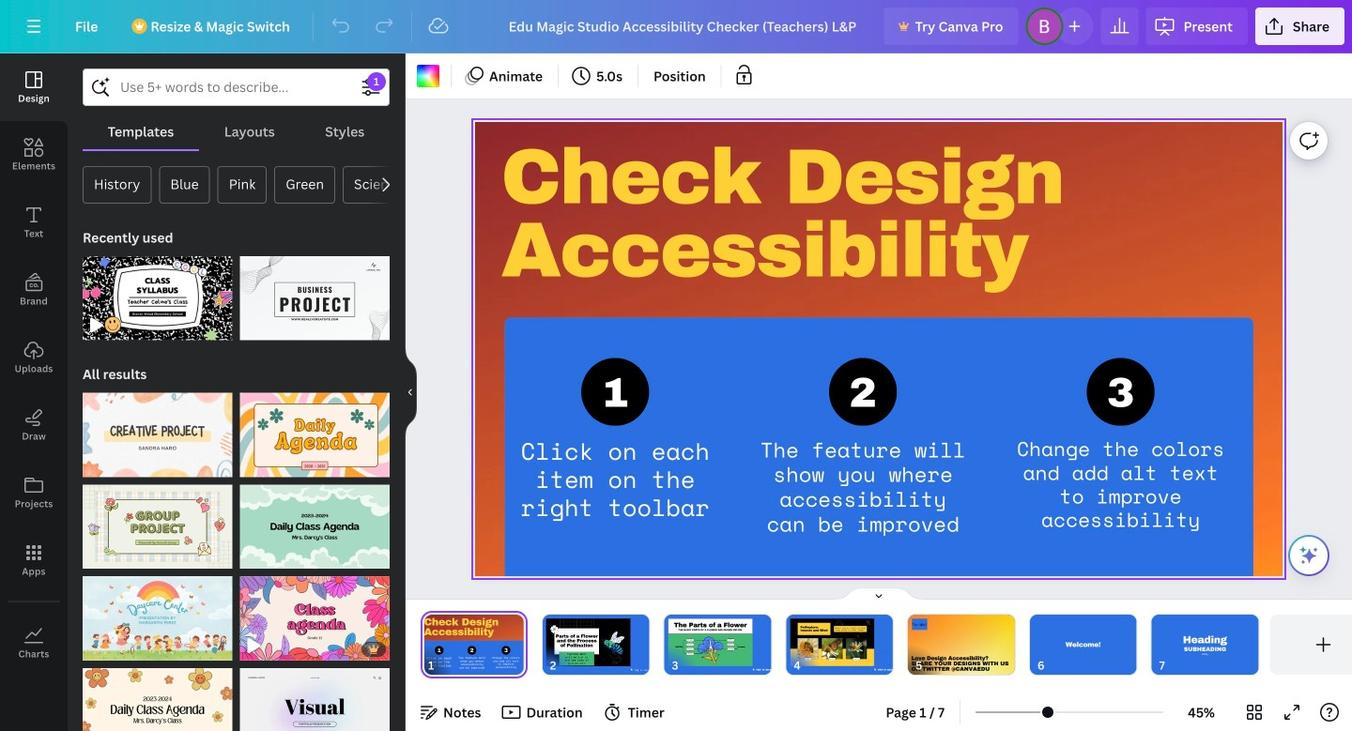 Task type: locate. For each thing, give the bounding box(es) containing it.
green colorful cute aesthetic group project presentation group
[[83, 474, 232, 569]]

blue green colorful daycare center presentation group
[[83, 566, 232, 661]]

colorful scrapbook nostalgia class syllabus blank education presentation group
[[83, 245, 232, 341]]

no colour image
[[417, 65, 440, 87]]

multicolor clouds daily class agenda template group
[[240, 474, 390, 569]]

hide image
[[405, 348, 417, 438]]

colorful floral illustrative class agenda presentation group
[[240, 566, 390, 661]]

Design title text field
[[494, 8, 877, 45]]

Use 5+ words to describe... search field
[[120, 70, 352, 105]]



Task type: vqa. For each thing, say whether or not it's contained in the screenshot.
Orange and Yellow Retro Flower Power Daily Class Agenda Template group on the bottom left of page
yes



Task type: describe. For each thing, give the bounding box(es) containing it.
canva assistant image
[[1298, 545, 1321, 567]]

Zoom button
[[1171, 698, 1232, 728]]

main menu bar
[[0, 0, 1353, 54]]

Page title text field
[[442, 657, 450, 675]]

orange groovy retro daily agenda presentation group
[[240, 382, 390, 478]]

colorful watercolor creative project presentation group
[[83, 382, 232, 478]]

page 1 image
[[421, 615, 528, 675]]

side panel tab list
[[0, 54, 68, 677]]

gradient minimal portfolio proposal presentation group
[[240, 657, 390, 732]]

orange and yellow retro flower power daily class agenda template group
[[83, 657, 232, 732]]

hide pages image
[[834, 587, 924, 602]]

grey minimalist business project presentation group
[[240, 245, 390, 341]]



